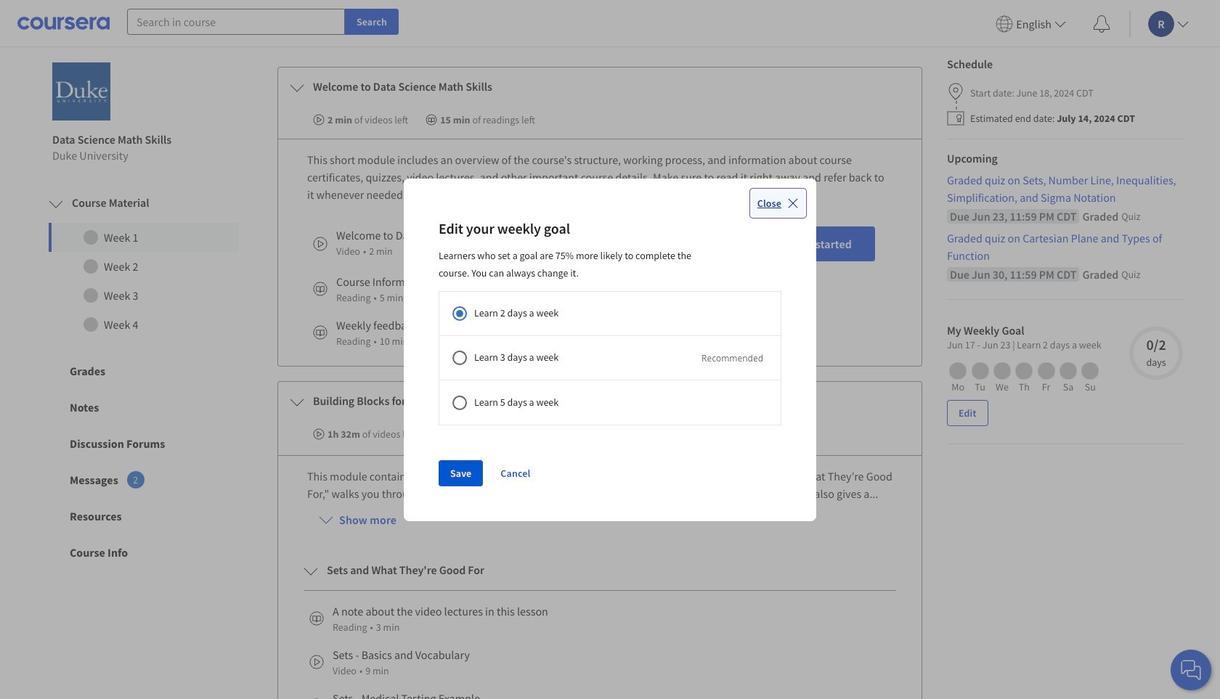 Task type: describe. For each thing, give the bounding box(es) containing it.
coursera image
[[17, 12, 110, 35]]

help center image
[[1183, 662, 1200, 679]]



Task type: locate. For each thing, give the bounding box(es) containing it.
option group
[[439, 291, 782, 425]]

dialog
[[404, 178, 817, 521]]

Search in course text field
[[127, 9, 345, 35]]

menu
[[990, 0, 1221, 47]]

menu item
[[990, 0, 1078, 47]]

duke university image
[[52, 62, 110, 120]]



Task type: vqa. For each thing, say whether or not it's contained in the screenshot.
Search in course text box
yes



